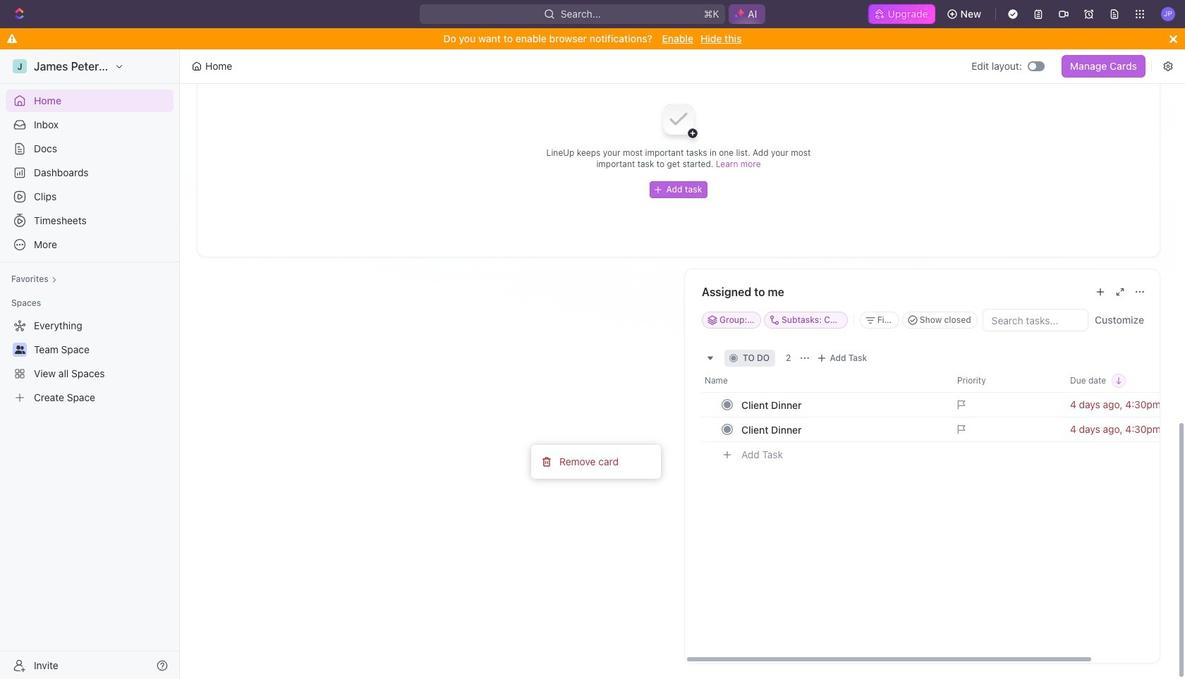 Task type: describe. For each thing, give the bounding box(es) containing it.
tree inside sidebar navigation
[[6, 315, 174, 409]]

sidebar navigation
[[0, 49, 180, 680]]



Task type: vqa. For each thing, say whether or not it's contained in the screenshot.
Sidebar NAVIGATION
yes



Task type: locate. For each thing, give the bounding box(es) containing it.
tree
[[6, 315, 174, 409]]

Search tasks... text field
[[983, 310, 1088, 331]]



